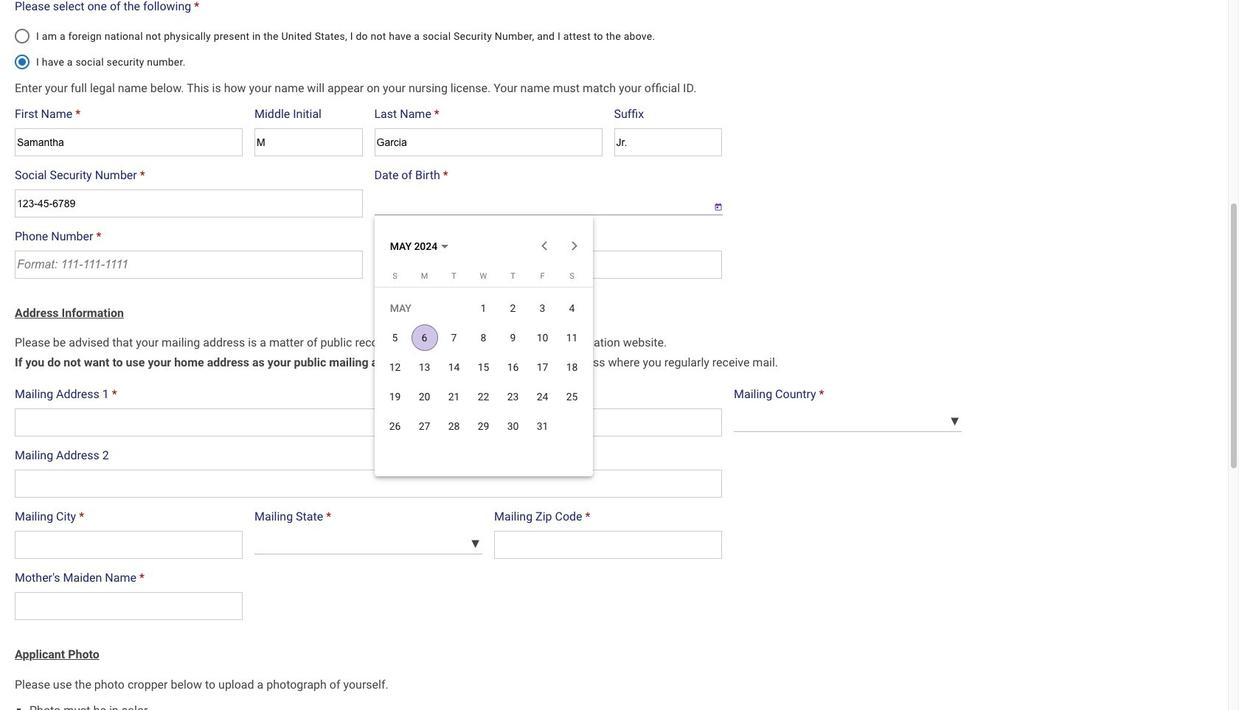 Task type: describe. For each thing, give the bounding box(es) containing it.
3 row from the top
[[380, 352, 587, 382]]

4 row from the top
[[380, 382, 587, 411]]

5 row from the top
[[380, 411, 587, 441]]

1 row from the top
[[380, 293, 587, 323]]

Format: 111-11-1111 text field
[[15, 189, 363, 217]]



Task type: locate. For each thing, give the bounding box(es) containing it.
Format: 111-111-1111 text field
[[15, 251, 363, 279]]

grid
[[380, 271, 587, 441]]

None text field
[[15, 128, 243, 156], [255, 128, 363, 156], [374, 128, 602, 156], [15, 531, 243, 559], [494, 531, 722, 559], [15, 593, 243, 621], [15, 128, 243, 156], [255, 128, 363, 156], [374, 128, 602, 156], [15, 531, 243, 559], [494, 531, 722, 559], [15, 593, 243, 621]]

2 row from the top
[[380, 323, 587, 352]]

option group
[[15, 21, 730, 69]]

None field
[[374, 189, 702, 215]]

None text field
[[614, 128, 722, 156], [374, 251, 722, 279], [15, 409, 722, 437], [15, 470, 722, 498], [614, 128, 722, 156], [374, 251, 722, 279], [15, 409, 722, 437], [15, 470, 722, 498]]

row
[[380, 293, 587, 323], [380, 323, 587, 352], [380, 352, 587, 382], [380, 382, 587, 411], [380, 411, 587, 441]]



Task type: vqa. For each thing, say whether or not it's contained in the screenshot.
Massachusetts state seal image
no



